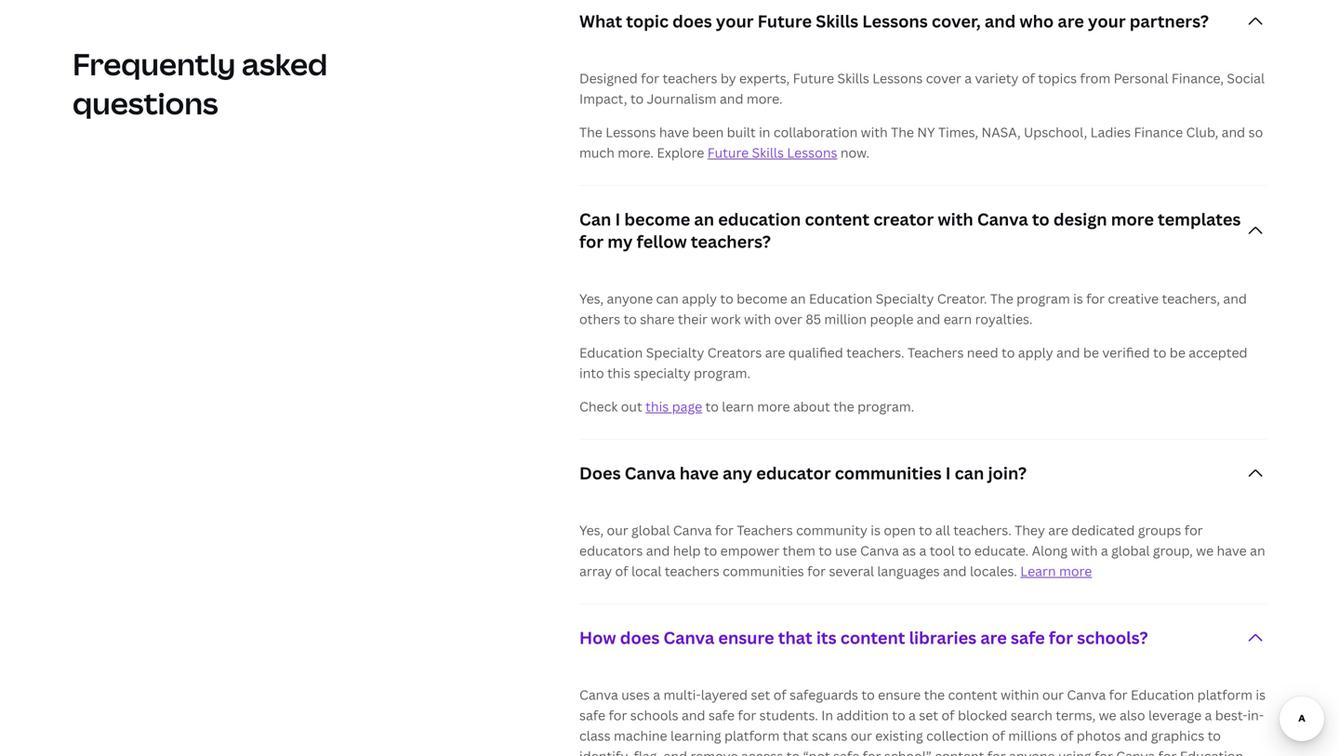 Task type: locate. For each thing, give the bounding box(es) containing it.
0 horizontal spatial program.
[[694, 364, 751, 382]]

school"
[[885, 748, 932, 756]]

this page link
[[646, 398, 703, 416]]

specialty
[[876, 290, 935, 308], [646, 344, 705, 362]]

learn more
[[1021, 563, 1093, 580]]

0 vertical spatial more
[[1112, 208, 1155, 231]]

have inside dropdown button
[[680, 462, 719, 485]]

1 horizontal spatial become
[[737, 290, 788, 308]]

0 horizontal spatial your
[[716, 10, 754, 33]]

0 vertical spatial this
[[608, 364, 631, 382]]

this right out
[[646, 398, 669, 416]]

set
[[751, 686, 771, 704], [920, 707, 939, 725]]

with right creator
[[938, 208, 974, 231]]

an up the over
[[791, 290, 806, 308]]

the
[[834, 398, 855, 416], [924, 686, 945, 704]]

0 horizontal spatial set
[[751, 686, 771, 704]]

become inside can i become an education content creator with canva to design more templates for my fellow teachers?
[[625, 208, 691, 231]]

skills
[[816, 10, 859, 33], [838, 69, 870, 87], [752, 144, 784, 162]]

0 horizontal spatial apply
[[682, 290, 717, 308]]

what topic does your future skills lessons cover, and who are your partners?
[[580, 10, 1210, 33]]

1 vertical spatial have
[[680, 462, 719, 485]]

their
[[678, 310, 708, 328]]

0 vertical spatial i
[[615, 208, 621, 231]]

ensure inside canva uses a multi-layered set of safeguards to ensure the content within our canva for education platform is safe for schools and safe for students. in addition to a set of blocked search terms, we also leverage a best-in- class machine learning platform that scans our existing collection of millions of photos and graphics to identify, flag, and remove access to "not safe for school" content for anyone using for canva for educati
[[878, 686, 921, 704]]

a up "schools"
[[653, 686, 661, 704]]

global
[[632, 522, 670, 539], [1112, 542, 1150, 560]]

a right cover
[[965, 69, 972, 87]]

1 vertical spatial program.
[[858, 398, 915, 416]]

yes, up educators at the bottom left of the page
[[580, 522, 604, 539]]

future
[[758, 10, 812, 33], [793, 69, 835, 87], [708, 144, 749, 162]]

that inside dropdown button
[[779, 627, 813, 650]]

finance
[[1135, 123, 1184, 141]]

yes, for can i become an education content creator with canva to design more templates for my fellow teachers?
[[580, 290, 604, 308]]

anyone down the millions
[[1010, 748, 1056, 756]]

0 vertical spatial communities
[[835, 462, 942, 485]]

1 horizontal spatial apply
[[1019, 344, 1054, 362]]

1 be from the left
[[1084, 344, 1100, 362]]

2 horizontal spatial our
[[1043, 686, 1064, 704]]

1 vertical spatial does
[[620, 627, 660, 650]]

0 vertical spatial teachers.
[[847, 344, 905, 362]]

are inside education specialty creators are qualified teachers. teachers need to apply and be verified to be accepted into this specialty program.
[[766, 344, 786, 362]]

2 horizontal spatial more
[[1112, 208, 1155, 231]]

future inside designed for teachers by experts, future skills lessons cover a variety of topics from personal finance, social impact, to journalism and more.
[[793, 69, 835, 87]]

we up photos
[[1100, 707, 1117, 725]]

and left verified
[[1057, 344, 1081, 362]]

the lessons have been built in collaboration with the ny times, nasa, upschool, ladies finance club, and so much more. explore
[[580, 123, 1264, 162]]

safe
[[1011, 627, 1046, 650], [580, 707, 606, 725], [709, 707, 735, 725], [834, 748, 860, 756]]

blocked
[[958, 707, 1008, 725]]

can inside dropdown button
[[955, 462, 985, 485]]

and down the also
[[1125, 727, 1149, 745]]

1 horizontal spatial our
[[851, 727, 873, 745]]

with left the over
[[745, 310, 772, 328]]

teachers
[[908, 344, 964, 362], [737, 522, 793, 539]]

millions
[[1009, 727, 1058, 745]]

global down dedicated
[[1112, 542, 1150, 560]]

the up collection
[[924, 686, 945, 704]]

qualified
[[789, 344, 844, 362]]

are down the over
[[766, 344, 786, 362]]

content left creator
[[805, 208, 870, 231]]

that left its
[[779, 627, 813, 650]]

2 vertical spatial more
[[1060, 563, 1093, 580]]

personal
[[1114, 69, 1169, 87]]

the up much
[[580, 123, 603, 141]]

1 vertical spatial teachers
[[737, 522, 793, 539]]

for down them
[[808, 563, 826, 580]]

them
[[783, 542, 816, 560]]

yes, inside yes, our global canva for teachers community is open to all teachers. they are dedicated groups for educators and help to empower them to use canva as a tool to educate. along with a global group, we have an array of local teachers communities for several languages and locales.
[[580, 522, 604, 539]]

are right libraries
[[981, 627, 1007, 650]]

have left 'any'
[[680, 462, 719, 485]]

become
[[625, 208, 691, 231], [737, 290, 788, 308]]

that
[[779, 627, 813, 650], [783, 727, 809, 745]]

also
[[1120, 707, 1146, 725]]

several
[[829, 563, 875, 580]]

1 vertical spatial future
[[793, 69, 835, 87]]

and
[[985, 10, 1016, 33], [720, 90, 744, 108], [1222, 123, 1246, 141], [1224, 290, 1248, 308], [917, 310, 941, 328], [1057, 344, 1081, 362], [646, 542, 670, 560], [944, 563, 967, 580], [682, 707, 706, 725], [1125, 727, 1149, 745], [664, 748, 688, 756]]

0 horizontal spatial specialty
[[646, 344, 705, 362]]

communities up 'open'
[[835, 462, 942, 485]]

apply
[[682, 290, 717, 308], [1019, 344, 1054, 362]]

program. down education specialty creators are qualified teachers. teachers need to apply and be verified to be accepted into this specialty program.
[[858, 398, 915, 416]]

about
[[794, 398, 831, 416]]

an right fellow
[[695, 208, 715, 231]]

apply inside education specialty creators are qualified teachers. teachers need to apply and be verified to be accepted into this specialty program.
[[1019, 344, 1054, 362]]

2 be from the left
[[1170, 344, 1186, 362]]

to up work
[[721, 290, 734, 308]]

0 vertical spatial anyone
[[607, 290, 653, 308]]

teachers. up educate.
[[954, 522, 1012, 539]]

1 vertical spatial education
[[580, 344, 643, 362]]

teachers inside designed for teachers by experts, future skills lessons cover a variety of topics from personal finance, social impact, to journalism and more.
[[663, 69, 718, 87]]

1 vertical spatial the
[[924, 686, 945, 704]]

canva left the design
[[978, 208, 1029, 231]]

creative
[[1109, 290, 1159, 308]]

lessons up much
[[606, 123, 656, 141]]

your up from
[[1089, 10, 1126, 33]]

0 vertical spatial that
[[779, 627, 813, 650]]

lessons
[[863, 10, 928, 33], [873, 69, 923, 87], [606, 123, 656, 141], [787, 144, 838, 162]]

is inside yes, our global canva for teachers community is open to all teachers. they are dedicated groups for educators and help to empower them to use canva as a tool to educate. along with a global group, we have an array of local teachers communities for several languages and locales.
[[871, 522, 881, 539]]

earn
[[944, 310, 973, 328]]

to left use
[[819, 542, 832, 560]]

teachers down help in the bottom of the page
[[665, 563, 720, 580]]

anyone
[[607, 290, 653, 308], [1010, 748, 1056, 756]]

can left join?
[[955, 462, 985, 485]]

million
[[825, 310, 867, 328]]

2 horizontal spatial education
[[1131, 686, 1195, 704]]

1 horizontal spatial can
[[955, 462, 985, 485]]

apply down royalties.
[[1019, 344, 1054, 362]]

program. down 'creators'
[[694, 364, 751, 382]]

ensure up layered
[[719, 627, 775, 650]]

yes, up the others
[[580, 290, 604, 308]]

have for lessons
[[660, 123, 689, 141]]

schools
[[631, 707, 679, 725]]

and left who
[[985, 10, 1016, 33]]

locales.
[[970, 563, 1018, 580]]

1 horizontal spatial teachers
[[908, 344, 964, 362]]

so
[[1249, 123, 1264, 141]]

1 vertical spatial this
[[646, 398, 669, 416]]

does right topic
[[673, 10, 712, 33]]

does inside dropdown button
[[620, 627, 660, 650]]

set up collection
[[920, 707, 939, 725]]

program
[[1017, 290, 1071, 308]]

teachers down earn
[[908, 344, 964, 362]]

0 horizontal spatial teachers.
[[847, 344, 905, 362]]

to left the design
[[1033, 208, 1050, 231]]

the inside yes, anyone can apply to become an education specialty creator. the program is for creative teachers, and others to share their work with over 85 million people and earn royalties.
[[991, 290, 1014, 308]]

set up students.
[[751, 686, 771, 704]]

0 horizontal spatial communities
[[723, 563, 805, 580]]

1 horizontal spatial does
[[673, 10, 712, 33]]

0 horizontal spatial more
[[758, 398, 790, 416]]

of up collection
[[942, 707, 955, 725]]

ensure
[[719, 627, 775, 650], [878, 686, 921, 704]]

0 vertical spatial can
[[656, 290, 679, 308]]

canva up terms,
[[1068, 686, 1107, 704]]

1 horizontal spatial platform
[[1198, 686, 1253, 704]]

built
[[727, 123, 756, 141]]

0 vertical spatial program.
[[694, 364, 751, 382]]

yes,
[[580, 290, 604, 308], [580, 522, 604, 539]]

been
[[693, 123, 724, 141]]

education up into
[[580, 344, 643, 362]]

1 horizontal spatial education
[[809, 290, 873, 308]]

be left accepted
[[1170, 344, 1186, 362]]

1 vertical spatial teachers
[[665, 563, 720, 580]]

specialty up specialty
[[646, 344, 705, 362]]

are right who
[[1058, 10, 1085, 33]]

have
[[660, 123, 689, 141], [680, 462, 719, 485], [1218, 542, 1248, 560]]

education specialty creators are qualified teachers. teachers need to apply and be verified to be accepted into this specialty program.
[[580, 344, 1248, 382]]

0 horizontal spatial the
[[834, 398, 855, 416]]

apply up their
[[682, 290, 717, 308]]

to inside designed for teachers by experts, future skills lessons cover a variety of topics from personal finance, social impact, to journalism and more.
[[631, 90, 644, 108]]

a left the best- in the right of the page
[[1205, 707, 1213, 725]]

canva up help in the bottom of the page
[[673, 522, 712, 539]]

1 horizontal spatial the
[[924, 686, 945, 704]]

0 horizontal spatial can
[[656, 290, 679, 308]]

an inside yes, anyone can apply to become an education specialty creator. the program is for creative teachers, and others to share their work with over 85 million people and earn royalties.
[[791, 290, 806, 308]]

teachers. inside yes, our global canva for teachers community is open to all teachers. they are dedicated groups for educators and help to empower them to use canva as a tool to educate. along with a global group, we have an array of local teachers communities for several languages and locales.
[[954, 522, 1012, 539]]

the
[[580, 123, 603, 141], [891, 123, 915, 141], [991, 290, 1014, 308]]

people
[[870, 310, 914, 328]]

1 horizontal spatial teachers.
[[954, 522, 1012, 539]]

1 horizontal spatial communities
[[835, 462, 942, 485]]

the up royalties.
[[991, 290, 1014, 308]]

explore
[[657, 144, 705, 162]]

uses
[[622, 686, 650, 704]]

does canva have any educator communities i can join? button
[[580, 440, 1267, 507]]

future right experts,
[[793, 69, 835, 87]]

an inside can i become an education content creator with canva to design more templates for my fellow teachers?
[[695, 208, 715, 231]]

for left schools?
[[1049, 627, 1074, 650]]

1 horizontal spatial ensure
[[878, 686, 921, 704]]

1 horizontal spatial your
[[1089, 10, 1126, 33]]

anyone up share
[[607, 290, 653, 308]]

canva up multi-
[[664, 627, 715, 650]]

0 vertical spatial more.
[[747, 90, 783, 108]]

anyone inside yes, anyone can apply to become an education specialty creator. the program is for creative teachers, and others to share their work with over 85 million people and earn royalties.
[[607, 290, 653, 308]]

0 vertical spatial have
[[660, 123, 689, 141]]

canva down the also
[[1117, 748, 1156, 756]]

0 vertical spatial teachers
[[908, 344, 964, 362]]

to left share
[[624, 310, 637, 328]]

1 horizontal spatial we
[[1197, 542, 1214, 560]]

have inside the lessons have been built in collaboration with the ny times, nasa, upschool, ladies finance club, and so much more. explore
[[660, 123, 689, 141]]

and inside education specialty creators are qualified teachers. teachers need to apply and be verified to be accepted into this specialty program.
[[1057, 344, 1081, 362]]

1 vertical spatial our
[[1043, 686, 1064, 704]]

communities
[[835, 462, 942, 485], [723, 563, 805, 580]]

0 vertical spatial our
[[607, 522, 629, 539]]

lessons left cover,
[[863, 10, 928, 33]]

teachers.
[[847, 344, 905, 362], [954, 522, 1012, 539]]

0 vertical spatial teachers
[[663, 69, 718, 87]]

1 vertical spatial become
[[737, 290, 788, 308]]

local
[[632, 563, 662, 580]]

0 horizontal spatial be
[[1084, 344, 1100, 362]]

and down learning
[[664, 748, 688, 756]]

canva
[[978, 208, 1029, 231], [625, 462, 676, 485], [673, 522, 712, 539], [861, 542, 900, 560], [664, 627, 715, 650], [580, 686, 619, 704], [1068, 686, 1107, 704], [1117, 748, 1156, 756]]

1 vertical spatial i
[[946, 462, 951, 485]]

royalties.
[[976, 310, 1033, 328]]

our up educators at the bottom left of the page
[[607, 522, 629, 539]]

specialty inside education specialty creators are qualified teachers. teachers need to apply and be verified to be accepted into this specialty program.
[[646, 344, 705, 362]]

is inside canva uses a multi-layered set of safeguards to ensure the content within our canva for education platform is safe for schools and safe for students. in addition to a set of blocked search terms, we also leverage a best-in- class machine learning platform that scans our existing collection of millions of photos and graphics to identify, flag, and remove access to "not safe for school" content for anyone using for canva for educati
[[1257, 686, 1266, 704]]

is inside yes, anyone can apply to become an education specialty creator. the program is for creative teachers, and others to share their work with over 85 million people and earn royalties.
[[1074, 290, 1084, 308]]

0 horizontal spatial we
[[1100, 707, 1117, 725]]

that down students.
[[783, 727, 809, 745]]

1 horizontal spatial the
[[891, 123, 915, 141]]

canva inside dropdown button
[[664, 627, 715, 650]]

of inside yes, our global canva for teachers community is open to all teachers. they are dedicated groups for educators and help to empower them to use canva as a tool to educate. along with a global group, we have an array of local teachers communities for several languages and locales.
[[615, 563, 629, 580]]

does right how
[[620, 627, 660, 650]]

does
[[580, 462, 621, 485]]

skills inside dropdown button
[[816, 10, 859, 33]]

2 vertical spatial have
[[1218, 542, 1248, 560]]

0 vertical spatial global
[[632, 522, 670, 539]]

communities inside yes, our global canva for teachers community is open to all teachers. they are dedicated groups for educators and help to empower them to use canva as a tool to educate. along with a global group, we have an array of local teachers communities for several languages and locales.
[[723, 563, 805, 580]]

0 vertical spatial skills
[[816, 10, 859, 33]]

0 horizontal spatial this
[[608, 364, 631, 382]]

1 horizontal spatial program.
[[858, 398, 915, 416]]

we
[[1197, 542, 1214, 560], [1100, 707, 1117, 725]]

1 vertical spatial ensure
[[878, 686, 921, 704]]

specialty inside yes, anyone can apply to become an education specialty creator. the program is for creative teachers, and others to share their work with over 85 million people and earn royalties.
[[876, 290, 935, 308]]

for down layered
[[738, 707, 757, 725]]

with inside yes, our global canva for teachers community is open to all teachers. they are dedicated groups for educators and help to empower them to use canva as a tool to educate. along with a global group, we have an array of local teachers communities for several languages and locales.
[[1071, 542, 1098, 560]]

over
[[775, 310, 803, 328]]

safe down scans
[[834, 748, 860, 756]]

2 vertical spatial skills
[[752, 144, 784, 162]]

a down dedicated
[[1102, 542, 1109, 560]]

more right learn
[[758, 398, 790, 416]]

1 horizontal spatial i
[[946, 462, 951, 485]]

join?
[[989, 462, 1027, 485]]

0 vertical spatial become
[[625, 208, 691, 231]]

0 vertical spatial future
[[758, 10, 812, 33]]

0 horizontal spatial does
[[620, 627, 660, 650]]

with up now.
[[861, 123, 888, 141]]

education
[[809, 290, 873, 308], [580, 344, 643, 362], [1131, 686, 1195, 704]]

0 horizontal spatial the
[[580, 123, 603, 141]]

club,
[[1187, 123, 1219, 141]]

1 vertical spatial set
[[920, 707, 939, 725]]

can
[[580, 208, 612, 231]]

0 vertical spatial ensure
[[719, 627, 775, 650]]

1 vertical spatial communities
[[723, 563, 805, 580]]

0 horizontal spatial teachers
[[737, 522, 793, 539]]

0 horizontal spatial an
[[695, 208, 715, 231]]

1 horizontal spatial specialty
[[876, 290, 935, 308]]

access
[[742, 748, 784, 756]]

i
[[615, 208, 621, 231], [946, 462, 951, 485]]

1 vertical spatial that
[[783, 727, 809, 745]]

0 vertical spatial is
[[1074, 290, 1084, 308]]

our down the addition
[[851, 727, 873, 745]]

1 horizontal spatial be
[[1170, 344, 1186, 362]]

become right can
[[625, 208, 691, 231]]

of up using
[[1061, 727, 1074, 745]]

for inside dropdown button
[[1049, 627, 1074, 650]]

groups
[[1139, 522, 1182, 539]]

1 vertical spatial apply
[[1019, 344, 1054, 362]]

and inside what topic does your future skills lessons cover, and who are your partners? dropdown button
[[985, 10, 1016, 33]]

an
[[695, 208, 715, 231], [791, 290, 806, 308], [1251, 542, 1266, 560]]

content inside can i become an education content creator with canva to design more templates for my fellow teachers?
[[805, 208, 870, 231]]

2 vertical spatial is
[[1257, 686, 1266, 704]]

of down educators at the bottom left of the page
[[615, 563, 629, 580]]

the left "ny"
[[891, 123, 915, 141]]

cover
[[927, 69, 962, 87]]

communities inside does canva have any educator communities i can join? dropdown button
[[835, 462, 942, 485]]

fellow
[[637, 230, 687, 253]]

1 horizontal spatial global
[[1112, 542, 1150, 560]]

0 horizontal spatial our
[[607, 522, 629, 539]]

and left earn
[[917, 310, 941, 328]]

1 horizontal spatial more.
[[747, 90, 783, 108]]

1 horizontal spatial anyone
[[1010, 748, 1056, 756]]

into
[[580, 364, 604, 382]]

remove
[[691, 748, 738, 756]]

can i become an education content creator with canva to design more templates for my fellow teachers?
[[580, 208, 1242, 253]]

2 vertical spatial future
[[708, 144, 749, 162]]

multi-
[[664, 686, 701, 704]]

my
[[608, 230, 633, 253]]

learn
[[722, 398, 754, 416]]

we inside canva uses a multi-layered set of safeguards to ensure the content within our canva for education platform is safe for schools and safe for students. in addition to a set of blocked search terms, we also leverage a best-in- class machine learning platform that scans our existing collection of millions of photos and graphics to identify, flag, and remove access to "not safe for school" content for anyone using for canva for educati
[[1100, 707, 1117, 725]]

future skills lessons now.
[[708, 144, 870, 162]]

your
[[716, 10, 754, 33], [1089, 10, 1126, 33]]

2 vertical spatial education
[[1131, 686, 1195, 704]]

of inside designed for teachers by experts, future skills lessons cover a variety of topics from personal finance, social impact, to journalism and more.
[[1022, 69, 1036, 87]]

a inside designed for teachers by experts, future skills lessons cover a variety of topics from personal finance, social impact, to journalism and more.
[[965, 69, 972, 87]]

skills inside designed for teachers by experts, future skills lessons cover a variety of topics from personal finance, social impact, to journalism and more.
[[838, 69, 870, 87]]

for left 'creative'
[[1087, 290, 1105, 308]]

0 horizontal spatial ensure
[[719, 627, 775, 650]]

education up million
[[809, 290, 873, 308]]

does
[[673, 10, 712, 33], [620, 627, 660, 650]]

teachers up empower
[[737, 522, 793, 539]]

safe up within
[[1011, 627, 1046, 650]]

2 vertical spatial an
[[1251, 542, 1266, 560]]

platform up the best- in the right of the page
[[1198, 686, 1253, 704]]

0 horizontal spatial i
[[615, 208, 621, 231]]

1 vertical spatial an
[[791, 290, 806, 308]]

1 vertical spatial skills
[[838, 69, 870, 87]]

0 vertical spatial yes,
[[580, 290, 604, 308]]

education up the leverage
[[1131, 686, 1195, 704]]

others
[[580, 310, 621, 328]]

creators
[[708, 344, 762, 362]]

yes, inside yes, anyone can apply to become an education specialty creator. the program is for creative teachers, and others to share their work with over 85 million people and earn royalties.
[[580, 290, 604, 308]]

for down graphics
[[1159, 748, 1177, 756]]

to up existing
[[893, 707, 906, 725]]

1 yes, from the top
[[580, 290, 604, 308]]

0 vertical spatial does
[[673, 10, 712, 33]]

we right group,
[[1197, 542, 1214, 560]]

to right impact,
[[631, 90, 644, 108]]

i up all
[[946, 462, 951, 485]]

we inside yes, our global canva for teachers community is open to all teachers. they are dedicated groups for educators and help to empower them to use canva as a tool to educate. along with a global group, we have an array of local teachers communities for several languages and locales.
[[1197, 542, 1214, 560]]

search
[[1011, 707, 1053, 725]]

ensure inside dropdown button
[[719, 627, 775, 650]]

0 horizontal spatial education
[[580, 344, 643, 362]]

1 vertical spatial is
[[871, 522, 881, 539]]

2 yes, from the top
[[580, 522, 604, 539]]

2 your from the left
[[1089, 10, 1126, 33]]

are inside dropdown button
[[981, 627, 1007, 650]]



Task type: describe. For each thing, give the bounding box(es) containing it.
social
[[1228, 69, 1265, 87]]

learn
[[1021, 563, 1057, 580]]

85
[[806, 310, 822, 328]]

to right page
[[706, 398, 719, 416]]

and inside designed for teachers by experts, future skills lessons cover a variety of topics from personal finance, social impact, to journalism and more.
[[720, 90, 744, 108]]

to right help in the bottom of the page
[[704, 542, 718, 560]]

existing
[[876, 727, 924, 745]]

and up learning
[[682, 707, 706, 725]]

have for canva
[[680, 462, 719, 485]]

0 vertical spatial platform
[[1198, 686, 1253, 704]]

any
[[723, 462, 753, 485]]

safeguards
[[790, 686, 859, 704]]

more. inside designed for teachers by experts, future skills lessons cover a variety of topics from personal finance, social impact, to journalism and more.
[[747, 90, 783, 108]]

graphics
[[1152, 727, 1205, 745]]

frequently
[[73, 44, 236, 84]]

1 vertical spatial more
[[758, 398, 790, 416]]

0 vertical spatial set
[[751, 686, 771, 704]]

to right need on the right top of page
[[1002, 344, 1016, 362]]

yes, our global canva for teachers community is open to all teachers. they are dedicated groups for educators and help to empower them to use canva as a tool to educate. along with a global group, we have an array of local teachers communities for several languages and locales.
[[580, 522, 1266, 580]]

now.
[[841, 144, 870, 162]]

1 horizontal spatial this
[[646, 398, 669, 416]]

for inside designed for teachers by experts, future skills lessons cover a variety of topics from personal finance, social impact, to journalism and more.
[[641, 69, 660, 87]]

its
[[817, 627, 837, 650]]

accepted
[[1189, 344, 1248, 362]]

frequently asked questions
[[73, 44, 328, 123]]

within
[[1001, 686, 1040, 704]]

education inside canva uses a multi-layered set of safeguards to ensure the content within our canva for education platform is safe for schools and safe for students. in addition to a set of blocked search terms, we also leverage a best-in- class machine learning platform that scans our existing collection of millions of photos and graphics to identify, flag, and remove access to "not safe for school" content for anyone using for canva for educati
[[1131, 686, 1195, 704]]

terms,
[[1056, 707, 1096, 725]]

cover,
[[932, 10, 981, 33]]

with inside can i become an education content creator with canva to design more templates for my fellow teachers?
[[938, 208, 974, 231]]

of up students.
[[774, 686, 787, 704]]

to up the addition
[[862, 686, 875, 704]]

lessons inside the lessons have been built in collaboration with the ny times, nasa, upschool, ladies finance club, and so much more. explore
[[606, 123, 656, 141]]

out
[[621, 398, 643, 416]]

students.
[[760, 707, 819, 725]]

educator
[[757, 462, 831, 485]]

partners?
[[1130, 10, 1210, 33]]

to down the best- in the right of the page
[[1208, 727, 1222, 745]]

can i become an education content creator with canva to design more templates for my fellow teachers? button
[[580, 186, 1267, 276]]

learn more link
[[1021, 563, 1093, 580]]

schools?
[[1078, 627, 1149, 650]]

apply inside yes, anyone can apply to become an education specialty creator. the program is for creative teachers, and others to share their work with over 85 million people and earn royalties.
[[682, 290, 717, 308]]

more. inside the lessons have been built in collaboration with the ny times, nasa, upschool, ladies finance club, and so much more. explore
[[618, 144, 654, 162]]

content inside the how does canva ensure that its content libraries are safe for schools? dropdown button
[[841, 627, 906, 650]]

are inside dropdown button
[[1058, 10, 1085, 33]]

lessons inside dropdown button
[[863, 10, 928, 33]]

for up empower
[[716, 522, 734, 539]]

creator.
[[938, 290, 988, 308]]

collaboration
[[774, 123, 858, 141]]

can inside yes, anyone can apply to become an education specialty creator. the program is for creative teachers, and others to share their work with over 85 million people and earn royalties.
[[656, 290, 679, 308]]

photos
[[1077, 727, 1122, 745]]

canva right does
[[625, 462, 676, 485]]

for down photos
[[1095, 748, 1114, 756]]

for inside can i become an education content creator with canva to design more templates for my fellow teachers?
[[580, 230, 604, 253]]

teachers inside yes, our global canva for teachers community is open to all teachers. they are dedicated groups for educators and help to empower them to use canva as a tool to educate. along with a global group, we have an array of local teachers communities for several languages and locales.
[[737, 522, 793, 539]]

impact,
[[580, 90, 628, 108]]

teachers. inside education specialty creators are qualified teachers. teachers need to apply and be verified to be accepted into this specialty program.
[[847, 344, 905, 362]]

lessons down the collaboration
[[787, 144, 838, 162]]

how does canva ensure that its content libraries are safe for schools? button
[[580, 605, 1267, 672]]

of down blocked
[[993, 727, 1006, 745]]

educate.
[[975, 542, 1029, 560]]

as
[[903, 542, 917, 560]]

use
[[836, 542, 858, 560]]

specialty
[[634, 364, 691, 382]]

canva inside can i become an education content creator with canva to design more templates for my fellow teachers?
[[978, 208, 1029, 231]]

for up the also
[[1110, 686, 1128, 704]]

does inside dropdown button
[[673, 10, 712, 33]]

1 your from the left
[[716, 10, 754, 33]]

0 horizontal spatial global
[[632, 522, 670, 539]]

much
[[580, 144, 615, 162]]

check out this page to learn more about the program.
[[580, 398, 915, 416]]

creator
[[874, 208, 934, 231]]

check
[[580, 398, 618, 416]]

future inside dropdown button
[[758, 10, 812, 33]]

for down uses on the left of page
[[609, 707, 627, 725]]

addition
[[837, 707, 889, 725]]

and down tool
[[944, 563, 967, 580]]

to left all
[[919, 522, 933, 539]]

times,
[[939, 123, 979, 141]]

safe up class
[[580, 707, 606, 725]]

safe down layered
[[709, 707, 735, 725]]

for down existing
[[863, 748, 882, 756]]

what topic does your future skills lessons cover, and who are your partners? button
[[580, 0, 1267, 55]]

and right teachers,
[[1224, 290, 1248, 308]]

topics
[[1039, 69, 1078, 87]]

anyone inside canva uses a multi-layered set of safeguards to ensure the content within our canva for education platform is safe for schools and safe for students. in addition to a set of blocked search terms, we also leverage a best-in- class machine learning platform that scans our existing collection of millions of photos and graphics to identify, flag, and remove access to "not safe for school" content for anyone using for canva for educati
[[1010, 748, 1056, 756]]

finance,
[[1172, 69, 1224, 87]]

teachers?
[[691, 230, 771, 253]]

from
[[1081, 69, 1111, 87]]

does canva have any educator communities i can join?
[[580, 462, 1027, 485]]

designed
[[580, 69, 638, 87]]

questions
[[73, 83, 218, 123]]

scans
[[812, 727, 848, 745]]

how
[[580, 627, 617, 650]]

class
[[580, 727, 611, 745]]

a right as at right bottom
[[920, 542, 927, 560]]

group,
[[1154, 542, 1194, 560]]

education inside yes, anyone can apply to become an education specialty creator. the program is for creative teachers, and others to share their work with over 85 million people and earn royalties.
[[809, 290, 873, 308]]

for down blocked
[[988, 748, 1006, 756]]

1 vertical spatial platform
[[725, 727, 780, 745]]

for inside yes, anyone can apply to become an education specialty creator. the program is for creative teachers, and others to share their work with over 85 million people and earn royalties.
[[1087, 290, 1105, 308]]

machine
[[614, 727, 668, 745]]

program. inside education specialty creators are qualified teachers. teachers need to apply and be verified to be accepted into this specialty program.
[[694, 364, 751, 382]]

lessons inside designed for teachers by experts, future skills lessons cover a variety of topics from personal finance, social impact, to journalism and more.
[[873, 69, 923, 87]]

and inside the lessons have been built in collaboration with the ny times, nasa, upschool, ladies finance club, and so much more. explore
[[1222, 123, 1246, 141]]

along
[[1032, 542, 1068, 560]]

this inside education specialty creators are qualified teachers. teachers need to apply and be verified to be accepted into this specialty program.
[[608, 364, 631, 382]]

topic
[[626, 10, 669, 33]]

"not
[[803, 748, 831, 756]]

variety
[[976, 69, 1019, 87]]

the inside canva uses a multi-layered set of safeguards to ensure the content within our canva for education platform is safe for schools and safe for students. in addition to a set of blocked search terms, we also leverage a best-in- class machine learning platform that scans our existing collection of millions of photos and graphics to identify, flag, and remove access to "not safe for school" content for anyone using for canva for educati
[[924, 686, 945, 704]]

by
[[721, 69, 737, 87]]

teachers inside education specialty creators are qualified teachers. teachers need to apply and be verified to be accepted into this specialty program.
[[908, 344, 964, 362]]

to right verified
[[1154, 344, 1167, 362]]

canva uses a multi-layered set of safeguards to ensure the content within our canva for education platform is safe for schools and safe for students. in addition to a set of blocked search terms, we also leverage a best-in- class machine learning platform that scans our existing collection of millions of photos and graphics to identify, flag, and remove access to "not safe for school" content for anyone using for canva for educati
[[580, 686, 1266, 756]]

become inside yes, anyone can apply to become an education specialty creator. the program is for creative teachers, and others to share their work with over 85 million people and earn royalties.
[[737, 290, 788, 308]]

experts,
[[740, 69, 790, 87]]

2 vertical spatial our
[[851, 727, 873, 745]]

to right tool
[[959, 542, 972, 560]]

1 horizontal spatial more
[[1060, 563, 1093, 580]]

safe inside dropdown button
[[1011, 627, 1046, 650]]

to left "not
[[787, 748, 800, 756]]

with inside yes, anyone can apply to become an education specialty creator. the program is for creative teachers, and others to share their work with over 85 million people and earn royalties.
[[745, 310, 772, 328]]

0 vertical spatial the
[[834, 398, 855, 416]]

best-
[[1216, 707, 1248, 725]]

future skills lessons link
[[708, 144, 838, 162]]

for up group,
[[1185, 522, 1204, 539]]

flag,
[[634, 748, 661, 756]]

a up existing
[[909, 707, 916, 725]]

page
[[672, 398, 703, 416]]

templates
[[1158, 208, 1242, 231]]

1 vertical spatial global
[[1112, 542, 1150, 560]]

help
[[673, 542, 701, 560]]

to inside can i become an education content creator with canva to design more templates for my fellow teachers?
[[1033, 208, 1050, 231]]

identify,
[[580, 748, 631, 756]]

layered
[[701, 686, 748, 704]]

design
[[1054, 208, 1108, 231]]

education inside education specialty creators are qualified teachers. teachers need to apply and be verified to be accepted into this specialty program.
[[580, 344, 643, 362]]

that inside canva uses a multi-layered set of safeguards to ensure the content within our canva for education platform is safe for schools and safe for students. in addition to a set of blocked search terms, we also leverage a best-in- class machine learning platform that scans our existing collection of millions of photos and graphics to identify, flag, and remove access to "not safe for school" content for anyone using for canva for educati
[[783, 727, 809, 745]]

canva left uses on the left of page
[[580, 686, 619, 704]]

our inside yes, our global canva for teachers community is open to all teachers. they are dedicated groups for educators and help to empower them to use canva as a tool to educate. along with a global group, we have an array of local teachers communities for several languages and locales.
[[607, 522, 629, 539]]

have inside yes, our global canva for teachers community is open to all teachers. they are dedicated groups for educators and help to empower them to use canva as a tool to educate. along with a global group, we have an array of local teachers communities for several languages and locales.
[[1218, 542, 1248, 560]]

an inside yes, our global canva for teachers community is open to all teachers. they are dedicated groups for educators and help to empower them to use canva as a tool to educate. along with a global group, we have an array of local teachers communities for several languages and locales.
[[1251, 542, 1266, 560]]

content down collection
[[935, 748, 985, 756]]

more inside can i become an education content creator with canva to design more templates for my fellow teachers?
[[1112, 208, 1155, 231]]

are inside yes, our global canva for teachers community is open to all teachers. they are dedicated groups for educators and help to empower them to use canva as a tool to educate. along with a global group, we have an array of local teachers communities for several languages and locales.
[[1049, 522, 1069, 539]]

yes, anyone can apply to become an education specialty creator. the program is for creative teachers, and others to share their work with over 85 million people and earn royalties.
[[580, 290, 1248, 328]]

libraries
[[910, 627, 977, 650]]

designed for teachers by experts, future skills lessons cover a variety of topics from personal finance, social impact, to journalism and more.
[[580, 69, 1265, 108]]

1 horizontal spatial set
[[920, 707, 939, 725]]

with inside the lessons have been built in collaboration with the ny times, nasa, upschool, ladies finance club, and so much more. explore
[[861, 123, 888, 141]]

i inside can i become an education content creator with canva to design more templates for my fellow teachers?
[[615, 208, 621, 231]]

all
[[936, 522, 951, 539]]

content up blocked
[[949, 686, 998, 704]]

and up local
[[646, 542, 670, 560]]

teachers inside yes, our global canva for teachers community is open to all teachers. they are dedicated groups for educators and help to empower them to use canva as a tool to educate. along with a global group, we have an array of local teachers communities for several languages and locales.
[[665, 563, 720, 580]]

work
[[711, 310, 741, 328]]

canva down 'open'
[[861, 542, 900, 560]]

how does canva ensure that its content libraries are safe for schools?
[[580, 627, 1149, 650]]

teachers,
[[1163, 290, 1221, 308]]

yes, for does canva have any educator communities i can join?
[[580, 522, 604, 539]]

need
[[968, 344, 999, 362]]



Task type: vqa. For each thing, say whether or not it's contained in the screenshot.
topmost set
yes



